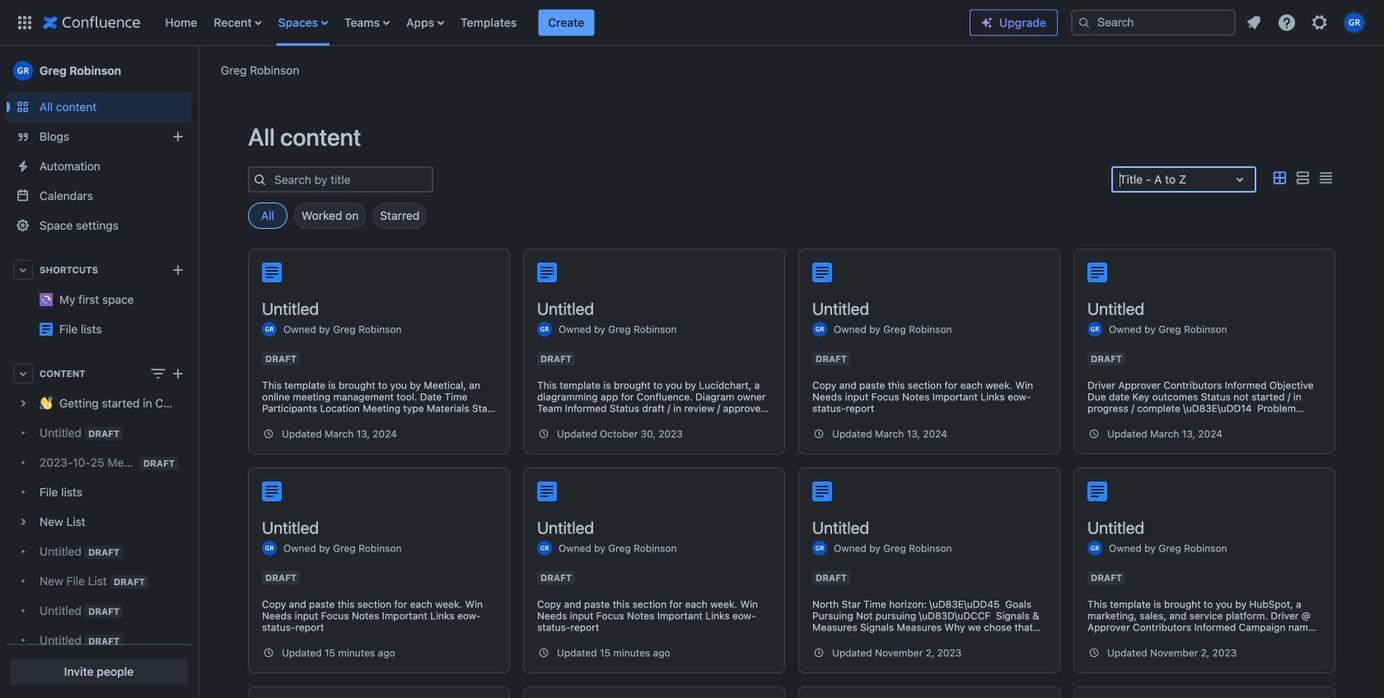 Task type: locate. For each thing, give the bounding box(es) containing it.
add shortcut image
[[168, 260, 188, 280]]

confluence image
[[43, 13, 140, 33], [43, 13, 140, 33]]

open image
[[1230, 170, 1250, 189]]

create a page image
[[168, 364, 188, 384]]

page image
[[812, 263, 832, 283], [262, 482, 282, 502], [537, 482, 557, 502], [1088, 482, 1107, 502]]

page image
[[262, 263, 282, 283], [537, 263, 557, 283], [1088, 263, 1107, 283], [812, 482, 832, 502]]

None search field
[[1071, 9, 1236, 36]]

0 horizontal spatial list
[[157, 0, 970, 46]]

banner
[[0, 0, 1384, 46]]

help icon image
[[1277, 13, 1297, 33]]

profile picture image
[[262, 322, 277, 337], [537, 322, 552, 337], [812, 322, 827, 337], [1088, 322, 1102, 337], [262, 541, 277, 556], [537, 541, 552, 556], [812, 541, 827, 556], [1088, 541, 1102, 556]]

None text field
[[1120, 171, 1123, 188]]

appswitcher icon image
[[15, 13, 35, 33]]

premium image
[[980, 16, 994, 29]]

compact list image
[[1316, 168, 1336, 188]]

space element
[[0, 46, 198, 699]]

tree
[[7, 389, 191, 699]]

list item
[[538, 9, 594, 36]]

list for "premium" image
[[1239, 8, 1374, 37]]

list for appswitcher icon
[[157, 0, 970, 46]]

file lists image
[[40, 323, 53, 336]]

tree inside space element
[[7, 389, 191, 699]]

1 horizontal spatial list
[[1239, 8, 1374, 37]]

list
[[157, 0, 970, 46], [1239, 8, 1374, 37]]



Task type: vqa. For each thing, say whether or not it's contained in the screenshot.
Create a page image
yes



Task type: describe. For each thing, give the bounding box(es) containing it.
notification icon image
[[1244, 13, 1264, 33]]

Search by title field
[[269, 168, 432, 191]]

settings icon image
[[1310, 13, 1330, 33]]

list image
[[1293, 168, 1312, 188]]

global element
[[10, 0, 970, 46]]

create a blog image
[[168, 127, 188, 147]]

collapse sidebar image
[[180, 54, 216, 87]]

search image
[[1078, 16, 1091, 29]]

Search field
[[1071, 9, 1236, 36]]

cards image
[[1270, 168, 1289, 188]]

list item inside global element
[[538, 9, 594, 36]]

change view image
[[148, 364, 168, 384]]



